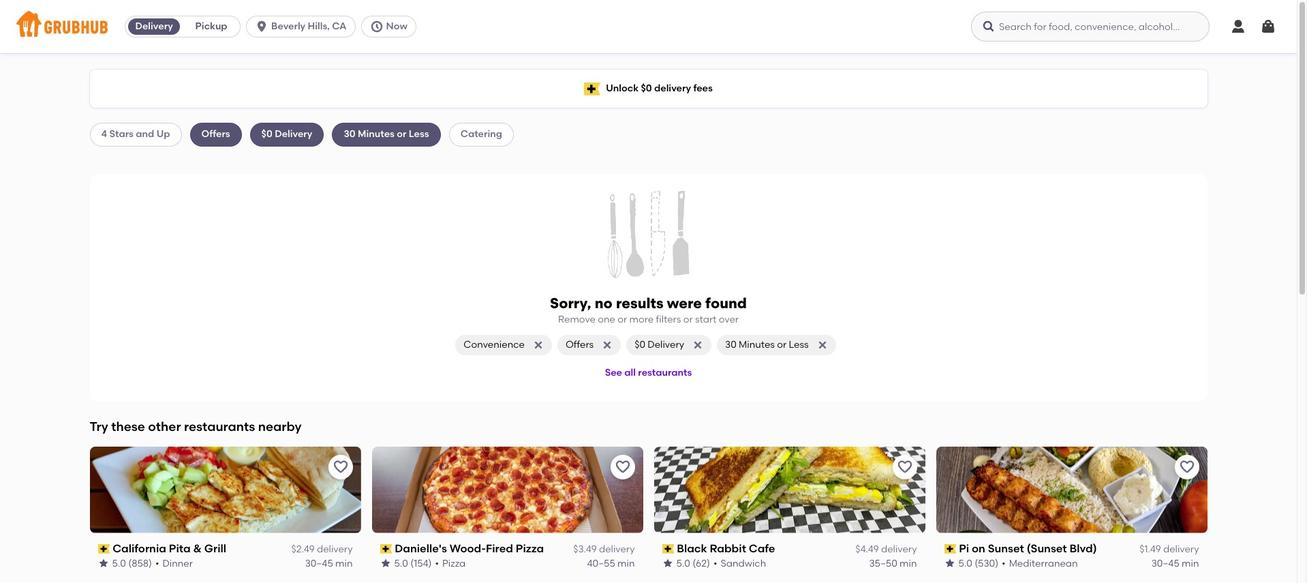 Task type: vqa. For each thing, say whether or not it's contained in the screenshot.
Danielle's's 5.0
yes



Task type: describe. For each thing, give the bounding box(es) containing it.
svg image inside now button
[[370, 20, 384, 33]]

no
[[595, 295, 613, 312]]

save this restaurant button for pizza
[[611, 454, 635, 479]]

1 horizontal spatial pizza
[[516, 542, 544, 555]]

no results image
[[608, 190, 690, 279]]

california
[[113, 542, 166, 555]]

• pizza
[[435, 557, 466, 569]]

offers button
[[558, 335, 621, 356]]

3 min from the left
[[900, 557, 917, 569]]

delivery for california pita & grill
[[317, 543, 353, 555]]

$1.49
[[1140, 543, 1162, 555]]

rabbit
[[710, 542, 747, 555]]

subscription pass image for pi on sunset (sunset blvd)
[[945, 544, 957, 554]]

5.0 for pi
[[959, 557, 973, 569]]

restaurants inside button
[[638, 367, 692, 379]]

beverly hills, ca
[[271, 20, 347, 32]]

30–45 min for pi on sunset (sunset blvd)
[[1152, 557, 1200, 569]]

cafe
[[749, 542, 776, 555]]

3 save this restaurant button from the left
[[893, 454, 917, 479]]

now button
[[361, 16, 422, 38]]

5.0 (154)
[[394, 557, 432, 569]]

pickup button
[[183, 16, 240, 38]]

filters
[[656, 314, 681, 325]]

$4.49 delivery
[[856, 543, 917, 555]]

5.0 (62)
[[677, 557, 710, 569]]

save this restaurant image for grill
[[332, 459, 349, 475]]

0 vertical spatial 30
[[344, 128, 356, 140]]

all
[[625, 367, 636, 379]]

(858)
[[128, 557, 152, 569]]

sunset
[[989, 542, 1025, 555]]

sorry, no results were found remove one or more filters or start over
[[550, 295, 747, 325]]

remove
[[558, 314, 596, 325]]

found
[[706, 295, 747, 312]]

delivery left the fees
[[655, 82, 691, 94]]

hills,
[[308, 20, 330, 32]]

danielle's wood-fired pizza
[[395, 542, 544, 555]]

danielle's wood-fired pizza logo image
[[372, 446, 643, 533]]

• for wood-
[[435, 557, 439, 569]]

star icon image for california pita & grill
[[98, 558, 109, 569]]

save this restaurant image for (sunset
[[1179, 459, 1196, 475]]

Search for food, convenience, alcohol... search field
[[972, 12, 1210, 42]]

0 horizontal spatial offers
[[202, 128, 230, 140]]

other
[[148, 419, 181, 435]]

35–50 min
[[870, 557, 917, 569]]

0 vertical spatial $0
[[641, 82, 652, 94]]

1 vertical spatial $0
[[262, 128, 273, 140]]

30 minutes or less inside button
[[726, 339, 809, 351]]

svg image inside beverly hills, ca button
[[255, 20, 269, 33]]

star icon image for pi on sunset (sunset blvd)
[[945, 558, 956, 569]]

4
[[101, 128, 107, 140]]

(530)
[[975, 557, 999, 569]]

less inside button
[[789, 339, 809, 351]]

fees
[[694, 82, 713, 94]]

california pita & grill
[[113, 542, 226, 555]]

min for (sunset
[[1182, 557, 1200, 569]]

subscription pass image for danielle's wood-fired pizza
[[380, 544, 392, 554]]

more
[[630, 314, 654, 325]]

5.0 (858)
[[112, 557, 152, 569]]

svg image inside convenience button
[[533, 340, 544, 351]]

• sandwich
[[714, 557, 767, 569]]

pickup
[[195, 20, 227, 32]]

$3.49 delivery
[[574, 543, 635, 555]]

try
[[90, 419, 108, 435]]

star icon image for black rabbit cafe
[[662, 558, 673, 569]]

unlock $0 delivery fees
[[606, 82, 713, 94]]

5.0 for california
[[112, 557, 126, 569]]

$0 delivery button
[[627, 335, 712, 356]]

$4.49
[[856, 543, 879, 555]]

30–45 min for california pita & grill
[[305, 557, 353, 569]]

40–55
[[587, 557, 616, 569]]

• mediterranean
[[1002, 557, 1079, 569]]

sandwich
[[721, 557, 767, 569]]

delivery button
[[126, 16, 183, 38]]

• dinner
[[155, 557, 193, 569]]

beverly hills, ca button
[[246, 16, 361, 38]]

dinner
[[163, 557, 193, 569]]

offers inside button
[[566, 339, 594, 351]]

delivery for black rabbit cafe
[[882, 543, 917, 555]]

(154)
[[411, 557, 432, 569]]

$3.49
[[574, 543, 597, 555]]

5.0 (530)
[[959, 557, 999, 569]]

save this restaurant button for grill
[[328, 454, 353, 479]]



Task type: locate. For each thing, give the bounding box(es) containing it.
4 save this restaurant button from the left
[[1175, 454, 1200, 479]]

3 5.0 from the left
[[677, 557, 691, 569]]

1 horizontal spatial 30
[[726, 339, 737, 351]]

2 horizontal spatial subscription pass image
[[945, 544, 957, 554]]

$0 delivery inside button
[[635, 339, 685, 351]]

subscription pass image
[[98, 544, 110, 554], [380, 544, 392, 554], [945, 544, 957, 554]]

2 • from the left
[[435, 557, 439, 569]]

grubhub plus flag logo image
[[584, 82, 601, 95]]

delivery up 40–55 min
[[599, 543, 635, 555]]

or
[[397, 128, 407, 140], [618, 314, 627, 325], [684, 314, 693, 325], [778, 339, 787, 351]]

save this restaurant image for pizza
[[615, 459, 631, 475]]

min right 40–55
[[618, 557, 635, 569]]

(62)
[[693, 557, 710, 569]]

star icon image left '5.0 (154)'
[[380, 558, 391, 569]]

black rabbit cafe logo image
[[654, 446, 926, 533]]

30–45 for california pita & grill
[[305, 557, 333, 569]]

30 inside button
[[726, 339, 737, 351]]

1 5.0 from the left
[[112, 557, 126, 569]]

3 star icon image from the left
[[662, 558, 673, 569]]

restaurants
[[638, 367, 692, 379], [184, 419, 255, 435]]

blvd)
[[1070, 542, 1098, 555]]

1 vertical spatial less
[[789, 339, 809, 351]]

30–45 down the $2.49 delivery
[[305, 557, 333, 569]]

30 minutes or less button
[[717, 335, 836, 356]]

pizza right the fired at the bottom of page
[[516, 542, 544, 555]]

1 vertical spatial restaurants
[[184, 419, 255, 435]]

subscription pass image
[[662, 544, 675, 554]]

subscription pass image left pi at right
[[945, 544, 957, 554]]

0 horizontal spatial minutes
[[358, 128, 395, 140]]

0 horizontal spatial less
[[409, 128, 429, 140]]

1 star icon image from the left
[[98, 558, 109, 569]]

• right '(154)'
[[435, 557, 439, 569]]

subscription pass image left danielle's
[[380, 544, 392, 554]]

1 min from the left
[[336, 557, 353, 569]]

1 30–45 from the left
[[305, 557, 333, 569]]

5.0 down pi at right
[[959, 557, 973, 569]]

•
[[155, 557, 159, 569], [435, 557, 439, 569], [714, 557, 718, 569], [1002, 557, 1006, 569]]

pita
[[169, 542, 191, 555]]

• for on
[[1002, 557, 1006, 569]]

1 horizontal spatial 30 minutes or less
[[726, 339, 809, 351]]

5.0 for danielle's
[[394, 557, 408, 569]]

star icon image for danielle's wood-fired pizza
[[380, 558, 391, 569]]

svg image inside 30 minutes or less button
[[817, 340, 828, 351]]

and
[[136, 128, 154, 140]]

svg image inside $0 delivery button
[[693, 340, 704, 351]]

svg image
[[1261, 18, 1277, 35], [255, 20, 269, 33], [983, 20, 996, 33], [533, 340, 544, 351], [817, 340, 828, 351]]

3 • from the left
[[714, 557, 718, 569]]

5.0 left (858)
[[112, 557, 126, 569]]

30 minutes or less
[[344, 128, 429, 140], [726, 339, 809, 351]]

30–45 min down the $2.49 delivery
[[305, 557, 353, 569]]

1 horizontal spatial 30–45 min
[[1152, 557, 1200, 569]]

30–45 for pi on sunset (sunset blvd)
[[1152, 557, 1180, 569]]

$0
[[641, 82, 652, 94], [262, 128, 273, 140], [635, 339, 646, 351]]

30–45 down $1.49 delivery
[[1152, 557, 1180, 569]]

4 stars and up
[[101, 128, 170, 140]]

offers
[[202, 128, 230, 140], [566, 339, 594, 351]]

delivery
[[655, 82, 691, 94], [317, 543, 353, 555], [599, 543, 635, 555], [882, 543, 917, 555], [1164, 543, 1200, 555]]

0 vertical spatial less
[[409, 128, 429, 140]]

0 vertical spatial pizza
[[516, 542, 544, 555]]

0 horizontal spatial subscription pass image
[[98, 544, 110, 554]]

$1.49 delivery
[[1140, 543, 1200, 555]]

0 vertical spatial $0 delivery
[[262, 128, 313, 140]]

min down $1.49 delivery
[[1182, 557, 1200, 569]]

1 vertical spatial minutes
[[739, 339, 775, 351]]

1 save this restaurant button from the left
[[328, 454, 353, 479]]

try these other restaurants nearby
[[90, 419, 302, 435]]

4 5.0 from the left
[[959, 557, 973, 569]]

2 5.0 from the left
[[394, 557, 408, 569]]

4 save this restaurant image from the left
[[1179, 459, 1196, 475]]

• right (62) on the bottom of page
[[714, 557, 718, 569]]

offers down the remove
[[566, 339, 594, 351]]

0 horizontal spatial restaurants
[[184, 419, 255, 435]]

subscription pass image for california pita & grill
[[98, 544, 110, 554]]

beverly
[[271, 20, 306, 32]]

delivery
[[135, 20, 173, 32], [275, 128, 313, 140], [648, 339, 685, 351]]

pi on sunset (sunset blvd) logo image
[[937, 446, 1208, 533]]

• down sunset
[[1002, 557, 1006, 569]]

these
[[111, 419, 145, 435]]

one
[[598, 314, 616, 325]]

danielle's
[[395, 542, 447, 555]]

offers right up
[[202, 128, 230, 140]]

30–45 min down $1.49 delivery
[[1152, 557, 1200, 569]]

or inside button
[[778, 339, 787, 351]]

up
[[157, 128, 170, 140]]

black rabbit cafe
[[677, 542, 776, 555]]

0 vertical spatial 30 minutes or less
[[344, 128, 429, 140]]

2 30–45 from the left
[[1152, 557, 1180, 569]]

30–45 min
[[305, 557, 353, 569], [1152, 557, 1200, 569]]

min for grill
[[336, 557, 353, 569]]

0 horizontal spatial pizza
[[443, 557, 466, 569]]

delivery right "$2.49"
[[317, 543, 353, 555]]

(sunset
[[1027, 542, 1068, 555]]

minutes
[[358, 128, 395, 140], [739, 339, 775, 351]]

unlock
[[606, 82, 639, 94]]

main navigation navigation
[[0, 0, 1298, 53]]

results
[[616, 295, 664, 312]]

• for rabbit
[[714, 557, 718, 569]]

4 • from the left
[[1002, 557, 1006, 569]]

delivery up 35–50 min
[[882, 543, 917, 555]]

1 vertical spatial offers
[[566, 339, 594, 351]]

35–50
[[870, 557, 898, 569]]

3 subscription pass image from the left
[[945, 544, 957, 554]]

catering
[[461, 128, 502, 140]]

min down the $2.49 delivery
[[336, 557, 353, 569]]

restaurants right other
[[184, 419, 255, 435]]

minutes inside button
[[739, 339, 775, 351]]

pi on sunset (sunset blvd)
[[960, 542, 1098, 555]]

pizza down wood-
[[443, 557, 466, 569]]

1 vertical spatial $0 delivery
[[635, 339, 685, 351]]

were
[[667, 295, 702, 312]]

start
[[696, 314, 717, 325]]

2 vertical spatial delivery
[[648, 339, 685, 351]]

0 horizontal spatial 30–45
[[305, 557, 333, 569]]

on
[[972, 542, 986, 555]]

5.0 down black
[[677, 557, 691, 569]]

• for pita
[[155, 557, 159, 569]]

2 subscription pass image from the left
[[380, 544, 392, 554]]

ca
[[332, 20, 347, 32]]

0 horizontal spatial $0 delivery
[[262, 128, 313, 140]]

now
[[386, 20, 408, 32]]

delivery right $1.49
[[1164, 543, 1200, 555]]

grill
[[204, 542, 226, 555]]

2 30–45 min from the left
[[1152, 557, 1200, 569]]

subscription pass image left california
[[98, 544, 110, 554]]

0 vertical spatial restaurants
[[638, 367, 692, 379]]

svg image
[[1231, 18, 1247, 35], [370, 20, 384, 33], [602, 340, 613, 351], [693, 340, 704, 351]]

mediterranean
[[1010, 557, 1079, 569]]

1 horizontal spatial offers
[[566, 339, 594, 351]]

4 min from the left
[[1182, 557, 1200, 569]]

stars
[[109, 128, 134, 140]]

see all restaurants
[[605, 367, 692, 379]]

min for pizza
[[618, 557, 635, 569]]

$0 inside button
[[635, 339, 646, 351]]

1 horizontal spatial $0 delivery
[[635, 339, 685, 351]]

save this restaurant button for (sunset
[[1175, 454, 1200, 479]]

convenience
[[464, 339, 525, 351]]

california pita & grill logo image
[[90, 446, 361, 533]]

star icon image
[[98, 558, 109, 569], [380, 558, 391, 569], [662, 558, 673, 569], [945, 558, 956, 569]]

1 vertical spatial pizza
[[443, 557, 466, 569]]

1 horizontal spatial less
[[789, 339, 809, 351]]

min
[[336, 557, 353, 569], [618, 557, 635, 569], [900, 557, 917, 569], [1182, 557, 1200, 569]]

see all restaurants button
[[600, 361, 698, 386]]

star icon image down subscription pass image
[[662, 558, 673, 569]]

pi
[[960, 542, 970, 555]]

1 vertical spatial delivery
[[275, 128, 313, 140]]

4 star icon image from the left
[[945, 558, 956, 569]]

0 horizontal spatial delivery
[[135, 20, 173, 32]]

$0 delivery
[[262, 128, 313, 140], [635, 339, 685, 351]]

3 save this restaurant image from the left
[[897, 459, 913, 475]]

min right 35–50
[[900, 557, 917, 569]]

save this restaurant image
[[332, 459, 349, 475], [615, 459, 631, 475], [897, 459, 913, 475], [1179, 459, 1196, 475]]

2 save this restaurant button from the left
[[611, 454, 635, 479]]

0 vertical spatial minutes
[[358, 128, 395, 140]]

1 horizontal spatial delivery
[[275, 128, 313, 140]]

2 min from the left
[[618, 557, 635, 569]]

star icon image left 5.0 (530)
[[945, 558, 956, 569]]

0 horizontal spatial 30 minutes or less
[[344, 128, 429, 140]]

$2.49
[[292, 543, 315, 555]]

40–55 min
[[587, 557, 635, 569]]

2 star icon image from the left
[[380, 558, 391, 569]]

1 vertical spatial 30 minutes or less
[[726, 339, 809, 351]]

• right (858)
[[155, 557, 159, 569]]

1 save this restaurant image from the left
[[332, 459, 349, 475]]

restaurants down $0 delivery button
[[638, 367, 692, 379]]

1 vertical spatial 30
[[726, 339, 737, 351]]

1 30–45 min from the left
[[305, 557, 353, 569]]

save this restaurant button
[[328, 454, 353, 479], [611, 454, 635, 479], [893, 454, 917, 479], [1175, 454, 1200, 479]]

delivery for pi on sunset (sunset blvd)
[[1164, 543, 1200, 555]]

2 save this restaurant image from the left
[[615, 459, 631, 475]]

5.0
[[112, 557, 126, 569], [394, 557, 408, 569], [677, 557, 691, 569], [959, 557, 973, 569]]

0 vertical spatial offers
[[202, 128, 230, 140]]

over
[[719, 314, 739, 325]]

0 horizontal spatial 30
[[344, 128, 356, 140]]

star icon image left 5.0 (858)
[[98, 558, 109, 569]]

svg image inside the offers button
[[602, 340, 613, 351]]

delivery inside main navigation navigation
[[135, 20, 173, 32]]

0 horizontal spatial 30–45 min
[[305, 557, 353, 569]]

1 horizontal spatial restaurants
[[638, 367, 692, 379]]

delivery for danielle's wood-fired pizza
[[599, 543, 635, 555]]

1 horizontal spatial subscription pass image
[[380, 544, 392, 554]]

1 • from the left
[[155, 557, 159, 569]]

pizza
[[516, 542, 544, 555], [443, 557, 466, 569]]

1 horizontal spatial 30–45
[[1152, 557, 1180, 569]]

1 horizontal spatial minutes
[[739, 339, 775, 351]]

see
[[605, 367, 623, 379]]

less
[[409, 128, 429, 140], [789, 339, 809, 351]]

convenience button
[[456, 335, 552, 356]]

1 subscription pass image from the left
[[98, 544, 110, 554]]

nearby
[[258, 419, 302, 435]]

&
[[193, 542, 202, 555]]

fired
[[486, 542, 513, 555]]

sorry,
[[550, 295, 592, 312]]

black
[[677, 542, 708, 555]]

wood-
[[450, 542, 486, 555]]

2 vertical spatial $0
[[635, 339, 646, 351]]

0 vertical spatial delivery
[[135, 20, 173, 32]]

2 horizontal spatial delivery
[[648, 339, 685, 351]]

$2.49 delivery
[[292, 543, 353, 555]]

5.0 for black
[[677, 557, 691, 569]]

5.0 left '(154)'
[[394, 557, 408, 569]]



